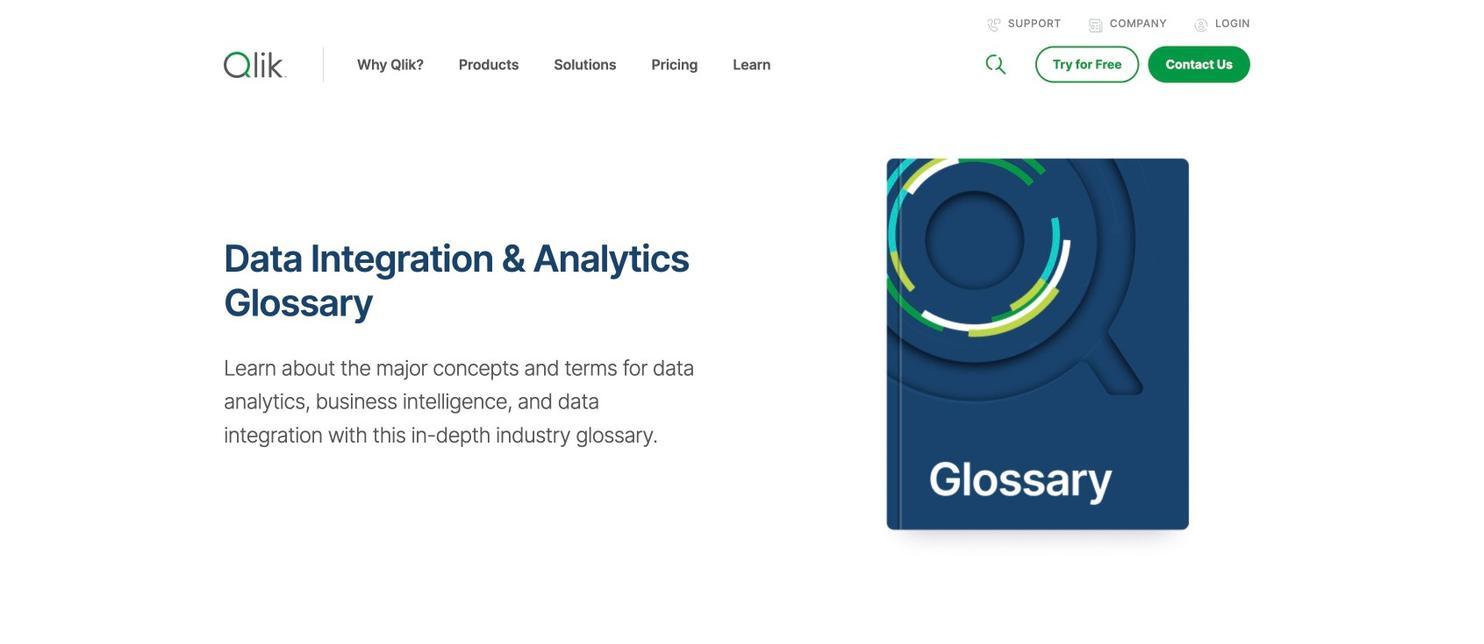 Task type: vqa. For each thing, say whether or not it's contained in the screenshot.
Company image
yes



Task type: locate. For each thing, give the bounding box(es) containing it.
support image
[[987, 18, 1001, 32]]

data integration & analytics glossary - hero image image
[[750, 104, 1368, 586]]



Task type: describe. For each thing, give the bounding box(es) containing it.
qlik image
[[224, 52, 287, 78]]

login image
[[1195, 18, 1209, 32]]

company image
[[1089, 18, 1103, 32]]



